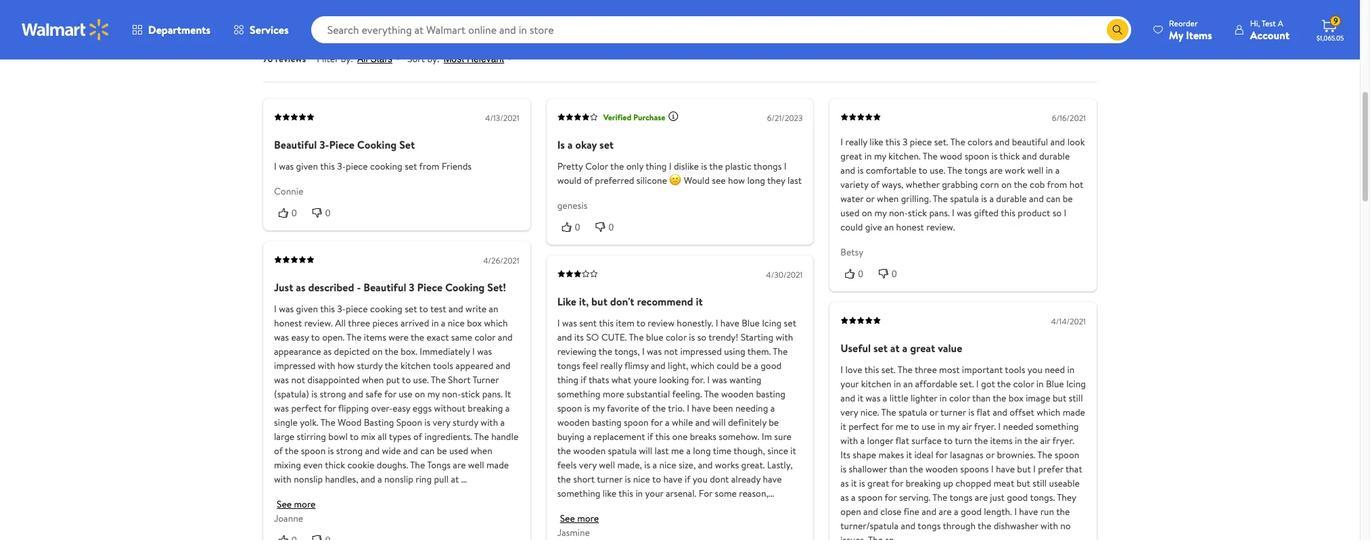 Task type: locate. For each thing, give the bounding box(es) containing it.
1 horizontal spatial me
[[896, 420, 908, 434]]

was inside i really like this 3 piece set.  the colors and beautiful and look great in my kitchen. the wood spoon is thick and durable and is comfortable to use. the tongs are work well in a variety of ways, whether grabbing corn on the cob from hot water or when grilling. the spatula is a durable and can be used on my non-stick pans.   i was gifted this product so i could give an honest review.
[[957, 206, 972, 220]]

needed
[[1003, 420, 1033, 434]]

stick inside i was given this 3-piece cooking set to test and write an honest review.  all three pieces arrived in a nice box which was easy to open.  the items were the exact same color and appearance as depicted on the box.  immediately i was impressed with how sturdy the kitchen tools appeared and was not disappointed when put to use.  the short turner (spatula) is strong and safe for use on my non-stick pans. it was perfect for flipping over-easy eggs without breaking a single yolk.  the wood basting spoon is very sturdy with a large stirring bowl to mix all types of ingredients.  the handle of the spoon is strong and wide and can be used when mixing even thick cookie doughs.  the tongs are well made with nonslip handles, and a nonslip ring pull at ...
[[461, 388, 480, 401]]

review
[[648, 317, 675, 330]]

the left short
[[431, 374, 446, 387]]

if
[[581, 374, 586, 387], [647, 431, 653, 444], [685, 473, 690, 487]]

it inside i was sent this item to review honestly. i have blue icing set and its so cute. the blue color is so trendy! starting with reviewing the tongs, i was not impressed using them. the tongs feel really flimsy and light, which could be a good thing if thats what youre looking for. i was wanting something more substantial feeling. the wooden basting spoon is my favorite of the trio. i have been needing a wooden basting spoon for a while and will definitely be buying a replacement if this one breaks somehow. im sure the wooden spatula will last me a long time though, since it feels very well made, is a nice size, and works great. lastly, the short turner is nice to have if you dont already have something like this in your arsenal. for some reason,...
[[790, 445, 796, 458]]

3- inside i was given this 3-piece cooking set to test and write an honest review.  all three pieces arrived in a nice box which was easy to open.  the items were the exact same color and appearance as depicted on the box.  immediately i was impressed with how sturdy the kitchen tools appeared and was not disappointed when put to use.  the short turner (spatula) is strong and safe for use on my non-stick pans. it was perfect for flipping over-easy eggs without breaking a single yolk.  the wood basting spoon is very sturdy with a large stirring bowl to mix all types of ingredients.  the handle of the spoon is strong and wide and can be used when mixing even thick cookie doughs.  the tongs are well made with nonslip handles, and a nonslip ring pull at ...
[[337, 303, 346, 316]]

a up the open
[[851, 491, 856, 505]]

1 cooking from the top
[[370, 160, 402, 173]]

at left ...
[[451, 473, 459, 487]]

are up ...
[[453, 459, 466, 473]]

5 list item from the left
[[560, 13, 635, 35]]

2 vertical spatial if
[[685, 473, 690, 487]]

0 vertical spatial used
[[841, 206, 859, 220]]

3- down beautiful 3-piece cooking set
[[337, 160, 346, 173]]

see for just as described - beautiful 3 piece cooking set!
[[277, 498, 292, 512]]

more
[[754, 13, 779, 28]]

see
[[734, 13, 751, 28], [277, 498, 292, 512], [560, 512, 575, 526]]

all
[[378, 431, 387, 444]]

1 horizontal spatial perfect
[[849, 420, 879, 434]]

an inside "i love this set. the three most important tools you need in your kitchen in an affordable set. i got the color in blue icing and it was a little lighter in color than the box image but still very nice. the spatula or turner is flat and offset which made it perfect for me to use in my air fryer. i needed something with a longer flat surface to turn the items in the air fryer. its shape makes it ideal for lasagnas or brownies. the spoon is shallower than the wooden spoons i have but i prefer that as it is great for breaking up chopped meat but still useable as a spoon for serving. the tongs are just good tongs. they open and close fine and are a good length. i have run the turner/spatula and tongs through the dishwasher with no issues. the sp..."
[[903, 378, 913, 391]]

1 list item from the left
[[263, 13, 325, 35]]

the right them.
[[773, 345, 788, 359]]

spoon inside i was given this 3-piece cooking set to test and write an honest review.  all three pieces arrived in a nice box which was easy to open.  the items were the exact same color and appearance as depicted on the box.  immediately i was impressed with how sturdy the kitchen tools appeared and was not disappointed when put to use.  the short turner (spatula) is strong and safe for use on my non-stick pans. it was perfect for flipping over-easy eggs without breaking a single yolk.  the wood basting spoon is very sturdy with a large stirring bowl to mix all types of ingredients.  the handle of the spoon is strong and wide and can be used when mixing even thick cookie doughs.  the tongs are well made with nonslip handles, and a nonslip ring pull at ...
[[396, 416, 422, 430]]

0 horizontal spatial at
[[451, 473, 459, 487]]

76 reviews
[[263, 52, 306, 66]]

2 (7) from the left
[[441, 17, 452, 30]]

1 vertical spatial breaking
[[906, 477, 941, 491]]

large
[[274, 431, 294, 444]]

test
[[430, 303, 446, 316]]

strong down disappointed
[[320, 388, 346, 401]]

turner down appeared
[[473, 374, 499, 387]]

0 horizontal spatial like
[[603, 487, 616, 501]]

0 horizontal spatial cooking
[[357, 137, 397, 152]]

is right made,
[[644, 459, 650, 473]]

piece
[[910, 135, 932, 149], [346, 160, 368, 173], [346, 303, 368, 316]]

0 horizontal spatial tools
[[433, 360, 453, 373]]

turner inside i was given this 3-piece cooking set to test and write an honest review.  all three pieces arrived in a nice box which was easy to open.  the items were the exact same color and appearance as depicted on the box.  immediately i was impressed with how sturdy the kitchen tools appeared and was not disappointed when put to use.  the short turner (spatula) is strong and safe for use on my non-stick pans. it was perfect for flipping over-easy eggs without breaking a single yolk.  the wood basting spoon is very sturdy with a large stirring bowl to mix all types of ingredients.  the handle of the spoon is strong and wide and can be used when mixing even thick cookie doughs.  the tongs are well made with nonslip handles, and a nonslip ring pull at ...
[[473, 374, 499, 387]]

2 vertical spatial more
[[577, 512, 599, 526]]

use. inside i was given this 3-piece cooking set to test and write an honest review.  all three pieces arrived in a nice box which was easy to open.  the items were the exact same color and appearance as depicted on the box.  immediately i was impressed with how sturdy the kitchen tools appeared and was not disappointed when put to use.  the short turner (spatula) is strong and safe for use on my non-stick pans. it was perfect for flipping over-easy eggs without breaking a single yolk.  the wood basting spoon is very sturdy with a large stirring bowl to mix all types of ingredients.  the handle of the spoon is strong and wide and can be used when mixing even thick cookie doughs.  the tongs are well made with nonslip handles, and a nonslip ring pull at ...
[[413, 374, 429, 387]]

piece
[[329, 137, 355, 152], [417, 280, 443, 295]]

very inside i was sent this item to review honestly. i have blue icing set and its so cute. the blue color is so trendy! starting with reviewing the tongs, i was not impressed using them. the tongs feel really flimsy and light, which could be a good thing if thats what youre looking for. i was wanting something more substantial feeling. the wooden basting spoon is my favorite of the trio. i have been needing a wooden basting spoon for a while and will definitely be buying a replacement if this one breaks somehow. im sure the wooden spatula will last me a long time though, since it feels very well made, is a nice size, and works great. lastly, the short turner is nice to have if you dont already have something like this in your arsenal. for some reason,...
[[579, 459, 597, 473]]

see more list
[[263, 13, 1097, 35]]

1 vertical spatial from
[[1047, 178, 1067, 191]]

1 vertical spatial three
[[915, 364, 937, 377]]

of down 'color'
[[584, 174, 593, 187]]

1 horizontal spatial durable
[[1039, 150, 1070, 163]]

1 vertical spatial which
[[691, 360, 714, 373]]

kitchen
[[401, 360, 431, 373], [861, 378, 891, 391]]

1 horizontal spatial thing
[[646, 160, 667, 173]]

piece inside i really like this 3 piece set.  the colors and beautiful and look great in my kitchen. the wood spoon is thick and durable and is comfortable to use. the tongs are work well in a variety of ways, whether grabbing corn on the cob from hot water or when grilling. the spatula is a durable and can be used on my non-stick pans.   i was gifted this product so i could give an honest review.
[[910, 135, 932, 149]]

of inside i really like this 3 piece set.  the colors and beautiful and look great in my kitchen. the wood spoon is thick and durable and is comfortable to use. the tongs are work well in a variety of ways, whether grabbing corn on the cob from hot water or when grilling. the spatula is a durable and can be used on my non-stick pans.   i was gifted this product so i could give an honest review.
[[871, 178, 879, 191]]

spatula inside i really like this 3 piece set.  the colors and beautiful and look great in my kitchen. the wood spoon is thick and durable and is comfortable to use. the tongs are work well in a variety of ways, whether grabbing corn on the cob from hot water or when grilling. the spatula is a durable and can be used on my non-stick pans.   i was gifted this product so i could give an honest review.
[[950, 192, 979, 206]]

see up jasmine
[[560, 512, 575, 526]]

is down shallower
[[859, 477, 865, 491]]

2 horizontal spatial nice
[[659, 459, 676, 473]]

will
[[712, 416, 726, 430], [639, 445, 652, 458]]

use.
[[930, 164, 945, 177], [413, 374, 429, 387]]

a right is
[[567, 137, 573, 152]]

0 horizontal spatial items
[[364, 331, 386, 345]]

2 given from the top
[[296, 303, 318, 316]]

piece up i was given this 3-piece cooking set from friends
[[329, 137, 355, 152]]

look
[[1067, 135, 1085, 149]]

thick
[[1000, 150, 1020, 163], [325, 459, 345, 473]]

piece for beautiful
[[346, 303, 368, 316]]

is up gifted
[[981, 192, 987, 206]]

my left favorite
[[593, 402, 605, 416]]

icing down 4/14/2021
[[1066, 378, 1086, 391]]

to inside i really like this 3 piece set.  the colors and beautiful and look great in my kitchen. the wood spoon is thick and durable and is comfortable to use. the tongs are work well in a variety of ways, whether grabbing corn on the cob from hot water or when grilling. the spatula is a durable and can be used on my non-stick pans.   i was gifted this product so i could give an honest review.
[[919, 164, 927, 177]]

1 horizontal spatial which
[[691, 360, 714, 373]]

kitchen down box.
[[401, 360, 431, 373]]

0 vertical spatial if
[[581, 374, 586, 387]]

in up little
[[894, 378, 901, 391]]

was up "appearance"
[[274, 331, 289, 345]]

cooking for beautiful
[[370, 303, 402, 316]]

close
[[880, 506, 901, 519]]

items inside i was given this 3-piece cooking set to test and write an honest review.  all three pieces arrived in a nice box which was easy to open.  the items were the exact same color and appearance as depicted on the box.  immediately i was impressed with how sturdy the kitchen tools appeared and was not disappointed when put to use.  the short turner (spatula) is strong and safe for use on my non-stick pans. it was perfect for flipping over-easy eggs without breaking a single yolk.  the wood basting spoon is very sturdy with a large stirring bowl to mix all types of ingredients.  the handle of the spoon is strong and wide and can be used when mixing even thick cookie doughs.  the tongs are well made with nonslip handles, and a nonslip ring pull at ...
[[364, 331, 386, 345]]

1 vertical spatial an
[[489, 303, 498, 316]]

0 vertical spatial impressed
[[680, 345, 722, 359]]

a down them.
[[754, 360, 758, 373]]

list item containing turner
[[330, 13, 392, 35]]

was down just
[[279, 303, 294, 316]]

9 $1,065.05
[[1317, 15, 1344, 43]]

me inside i was sent this item to review honestly. i have blue icing set and its so cute. the blue color is so trendy! starting with reviewing the tongs, i was not impressed using them. the tongs feel really flimsy and light, which could be a good thing if thats what youre looking for. i was wanting something more substantial feeling. the wooden basting spoon is my favorite of the trio. i have been needing a wooden basting spoon for a while and will definitely be buying a replacement if this one breaks somehow. im sure the wooden spatula will last me a long time though, since it feels very well made, is a nice size, and works great. lastly, the short turner is nice to have if you dont already have something like this in your arsenal. for some reason,...
[[671, 445, 684, 458]]

1 horizontal spatial use.
[[930, 164, 945, 177]]

honest inside i was given this 3-piece cooking set to test and write an honest review.  all three pieces arrived in a nice box which was easy to open.  the items were the exact same color and appearance as depicted on the box.  immediately i was impressed with how sturdy the kitchen tools appeared and was not disappointed when put to use.  the short turner (spatula) is strong and safe for use on my non-stick pans. it was perfect for flipping over-easy eggs without breaking a single yolk.  the wood basting spoon is very sturdy with a large stirring bowl to mix all types of ingredients.  the handle of the spoon is strong and wide and can be used when mixing even thick cookie doughs.  the tongs are well made with nonslip handles, and a nonslip ring pull at ...
[[274, 317, 302, 330]]

spatula inside "i love this set. the three most important tools you need in your kitchen in an affordable set. i got the color in blue icing and it was a little lighter in color than the box image but still very nice. the spatula or turner is flat and offset which made it perfect for me to use in my air fryer. i needed something with a longer flat surface to turn the items in the air fryer. its shape makes it ideal for lasagnas or brownies. the spoon is shallower than the wooden spoons i have but i prefer that as it is great for breaking up chopped meat but still useable as a spoon for serving. the tongs are just good tongs. they open and close fine and are a good length. i have run the turner/spatula and tongs through the dishwasher with no issues. the sp..."
[[898, 406, 927, 420]]

your inside "i love this set. the three most important tools you need in your kitchen in an affordable set. i got the color in blue icing and it was a little lighter in color than the box image but still very nice. the spatula or turner is flat and offset which made it perfect for me to use in my air fryer. i needed something with a longer flat surface to turn the items in the air fryer. its shape makes it ideal for lasagnas or brownies. the spoon is shallower than the wooden spoons i have but i prefer that as it is great for breaking up chopped meat but still useable as a spoon for serving. the tongs are just good tongs. they open and close fine and are a good length. i have run the turner/spatula and tongs through the dishwasher with no issues. the sp..."
[[841, 378, 859, 391]]

0 vertical spatial great
[[841, 150, 862, 163]]

are inside i was given this 3-piece cooking set to test and write an honest review.  all three pieces arrived in a nice box which was easy to open.  the items were the exact same color and appearance as depicted on the box.  immediately i was impressed with how sturdy the kitchen tools appeared and was not disappointed when put to use.  the short turner (spatula) is strong and safe for use on my non-stick pans. it was perfect for flipping over-easy eggs without breaking a single yolk.  the wood basting spoon is very sturdy with a large stirring bowl to mix all types of ingredients.  the handle of the spoon is strong and wide and can be used when mixing even thick cookie doughs.  the tongs are well made with nonslip handles, and a nonslip ring pull at ...
[[453, 459, 466, 473]]

really up variety
[[845, 135, 867, 149]]

breaking inside "i love this set. the three most important tools you need in your kitchen in an affordable set. i got the color in blue icing and it was a little lighter in color than the box image but still very nice. the spatula or turner is flat and offset which made it perfect for me to use in my air fryer. i needed something with a longer flat surface to turn the items in the air fryer. its shape makes it ideal for lasagnas or brownies. the spoon is shallower than the wooden spoons i have but i prefer that as it is great for breaking up chopped meat but still useable as a spoon for serving. the tongs are just good tongs. they open and close fine and are a good length. i have run the turner/spatula and tongs through the dishwasher with no issues. the sp..."
[[906, 477, 941, 491]]

wood
[[338, 416, 362, 430]]

flipping
[[338, 402, 369, 416]]

for
[[699, 487, 712, 501]]

0 horizontal spatial see
[[277, 498, 292, 512]]

item
[[616, 317, 634, 330]]

box inside i was given this 3-piece cooking set to test and write an honest review.  all three pieces arrived in a nice box which was easy to open.  the items were the exact same color and appearance as depicted on the box.  immediately i was impressed with how sturdy the kitchen tools appeared and was not disappointed when put to use.  the short turner (spatula) is strong and safe for use on my non-stick pans. it was perfect for flipping over-easy eggs without breaking a single yolk.  the wood basting spoon is very sturdy with a large stirring bowl to mix all types of ingredients.  the handle of the spoon is strong and wide and can be used when mixing even thick cookie doughs.  the tongs are well made with nonslip handles, and a nonslip ring pull at ...
[[467, 317, 482, 330]]

1 horizontal spatial box
[[1009, 392, 1024, 406]]

1 horizontal spatial more
[[577, 512, 599, 526]]

feels
[[557, 459, 577, 473]]

the up prefer
[[1037, 449, 1052, 462]]

0 horizontal spatial stick
[[461, 388, 480, 401]]

0 vertical spatial still
[[1069, 392, 1083, 406]]

1 horizontal spatial turner
[[940, 406, 966, 420]]

1 horizontal spatial thick
[[1000, 150, 1020, 163]]

last inside "pretty color the only thing i dislike is the plastic thongs i would  of preferred silicone 😕  would see how long they last"
[[788, 174, 802, 187]]

1 given from the top
[[296, 160, 318, 173]]

0 vertical spatial could
[[841, 221, 863, 234]]

my
[[874, 150, 886, 163], [874, 206, 887, 220], [427, 388, 440, 401], [593, 402, 605, 416], [947, 420, 960, 434]]

my inside i was given this 3-piece cooking set to test and write an honest review.  all three pieces arrived in a nice box which was easy to open.  the items were the exact same color and appearance as depicted on the box.  immediately i was impressed with how sturdy the kitchen tools appeared and was not disappointed when put to use.  the short turner (spatula) is strong and safe for use on my non-stick pans. it was perfect for flipping over-easy eggs without breaking a single yolk.  the wood basting spoon is very sturdy with a large stirring bowl to mix all types of ingredients.  the handle of the spoon is strong and wide and can be used when mixing even thick cookie doughs.  the tongs are well made with nonslip handles, and a nonslip ring pull at ...
[[427, 388, 440, 401]]

you up for
[[693, 473, 708, 487]]

1 horizontal spatial icing
[[1066, 378, 1086, 391]]

use down put
[[399, 388, 412, 401]]

1 horizontal spatial see more button
[[560, 512, 599, 526]]

0 horizontal spatial which
[[484, 317, 508, 330]]

0 vertical spatial icing
[[762, 317, 782, 330]]

air up prefer
[[1040, 435, 1050, 448]]

1 vertical spatial nice
[[659, 459, 676, 473]]

1 vertical spatial your
[[645, 487, 663, 501]]

2 vertical spatial great
[[867, 477, 889, 491]]

1 vertical spatial 3-
[[337, 160, 346, 173]]

my
[[1169, 27, 1183, 42]]

lasagnas
[[950, 449, 984, 462]]

dont
[[710, 473, 729, 487]]

6/16/2021
[[1052, 112, 1086, 124]]

you inside "i love this set. the three most important tools you need in your kitchen in an affordable set. i got the color in blue icing and it was a little lighter in color than the box image but still very nice. the spatula or turner is flat and offset which made it perfect for me to use in my air fryer. i needed something with a longer flat surface to turn the items in the air fryer. its shape makes it ideal for lasagnas or brownies. the spoon is shallower than the wooden spoons i have but i prefer that as it is great for breaking up chopped meat but still useable as a spoon for serving. the tongs are just good tongs. they open and close fine and are a good length. i have run the turner/spatula and tongs through the dishwasher with no issues. the sp..."
[[1028, 364, 1042, 377]]

in right need at right
[[1067, 364, 1075, 377]]

like up comfortable
[[870, 135, 883, 149]]

1 horizontal spatial pans.
[[929, 206, 950, 220]]

1 vertical spatial use.
[[413, 374, 429, 387]]

have up trendy!
[[720, 317, 739, 330]]

blue inside "i love this set. the three most important tools you need in your kitchen in an affordable set. i got the color in blue icing and it was a little lighter in color than the box image but still very nice. the spatula or turner is flat and offset which made it perfect for me to use in my air fryer. i needed something with a longer flat surface to turn the items in the air fryer. its shape makes it ideal for lasagnas or brownies. the spoon is shallower than the wooden spoons i have but i prefer that as it is great for breaking up chopped meat but still useable as a spoon for serving. the tongs are just good tongs. they open and close fine and are a good length. i have run the turner/spatula and tongs through the dishwasher with no issues. the sp..."
[[1046, 378, 1064, 391]]

was left gifted
[[957, 206, 972, 220]]

image
[[1026, 392, 1050, 406]]

1 vertical spatial so
[[697, 331, 706, 345]]

the up tongs,
[[629, 331, 644, 345]]

a right 'needing'
[[770, 402, 775, 416]]

turner inside i was sent this item to review honestly. i have blue icing set and its so cute. the blue color is so trendy! starting with reviewing the tongs, i was not impressed using them. the tongs feel really flimsy and light, which could be a good thing if thats what youre looking for. i was wanting something more substantial feeling. the wooden basting spoon is my favorite of the trio. i have been needing a wooden basting spoon for a while and will definitely be buying a replacement if this one breaks somehow. im sure the wooden spatula will last me a long time though, since it feels very well made, is a nice size, and works great. lastly, the short turner is nice to have if you dont already have something like this in your arsenal. for some reason,...
[[597, 473, 623, 487]]

0 horizontal spatial or
[[866, 192, 875, 206]]

non-
[[889, 206, 908, 220], [442, 388, 461, 401]]

substantial
[[627, 388, 670, 401]]

spatula down replacement
[[608, 445, 637, 458]]

spoons
[[960, 463, 989, 477]]

filter by:
[[317, 52, 353, 66]]

4 list item from the left
[[469, 13, 554, 35]]

in inside i was given this 3-piece cooking set to test and write an honest review.  all three pieces arrived in a nice box which was easy to open.  the items were the exact same color and appearance as depicted on the box.  immediately i was impressed with how sturdy the kitchen tools appeared and was not disappointed when put to use.  the short turner (spatula) is strong and safe for use on my non-stick pans. it was perfect for flipping over-easy eggs without breaking a single yolk.  the wood basting spoon is very sturdy with a large stirring bowl to mix all types of ingredients.  the handle of the spoon is strong and wide and can be used when mixing even thick cookie doughs.  the tongs are well made with nonslip handles, and a nonslip ring pull at ...
[[431, 317, 439, 330]]

can inside i was given this 3-piece cooking set to test and write an honest review.  all three pieces arrived in a nice box which was easy to open.  the items were the exact same color and appearance as depicted on the box.  immediately i was impressed with how sturdy the kitchen tools appeared and was not disappointed when put to use.  the short turner (spatula) is strong and safe for use on my non-stick pans. it was perfect for flipping over-easy eggs without breaking a single yolk.  the wood basting spoon is very sturdy with a large stirring bowl to mix all types of ingredients.  the handle of the spoon is strong and wide and can be used when mixing even thick cookie doughs.  the tongs are well made with nonslip handles, and a nonslip ring pull at ...
[[420, 445, 435, 458]]

0 horizontal spatial last
[[655, 445, 669, 458]]

brownies.
[[997, 449, 1035, 462]]

only
[[626, 160, 643, 173]]

turner
[[341, 17, 368, 30], [473, 374, 499, 387]]

used
[[841, 206, 859, 220], [449, 445, 468, 458]]

or
[[866, 192, 875, 206], [929, 406, 938, 420], [986, 449, 995, 462]]

list item
[[263, 13, 325, 35], [330, 13, 392, 35], [398, 13, 463, 35], [469, 13, 554, 35], [560, 13, 635, 35], [641, 13, 723, 35]]

a
[[567, 137, 573, 152], [1055, 164, 1060, 177], [989, 192, 994, 206], [441, 317, 445, 330], [902, 341, 907, 356], [754, 360, 758, 373], [883, 392, 887, 406], [505, 402, 510, 416], [770, 402, 775, 416], [500, 416, 505, 430], [665, 416, 670, 430], [587, 431, 591, 444], [860, 435, 865, 448], [686, 445, 691, 458], [653, 459, 657, 473], [378, 473, 382, 487], [851, 491, 856, 505], [954, 506, 958, 519]]

see more up joanne
[[277, 498, 316, 512]]

used down water
[[841, 206, 859, 220]]

the
[[950, 135, 965, 149], [923, 150, 938, 163], [947, 164, 962, 177], [933, 192, 948, 206], [347, 331, 362, 345], [629, 331, 644, 345], [773, 345, 788, 359], [898, 364, 913, 377], [431, 374, 446, 387], [704, 388, 719, 401], [881, 406, 896, 420], [321, 416, 335, 430], [474, 431, 489, 444], [1037, 449, 1052, 462], [410, 459, 425, 473], [933, 491, 947, 505], [868, 534, 883, 541]]

given for as
[[296, 303, 318, 316]]

see more button for it,
[[560, 512, 599, 526]]

2 nonslip from the left
[[384, 473, 413, 487]]

turner up filter by:
[[341, 17, 368, 30]]

as inside i was given this 3-piece cooking set to test and write an honest review.  all three pieces arrived in a nice box which was easy to open.  the items were the exact same color and appearance as depicted on the box.  immediately i was impressed with how sturdy the kitchen tools appeared and was not disappointed when put to use.  the short turner (spatula) is strong and safe for use on my non-stick pans. it was perfect for flipping over-easy eggs without breaking a single yolk.  the wood basting spoon is very sturdy with a large stirring bowl to mix all types of ingredients.  the handle of the spoon is strong and wide and can be used when mixing even thick cookie doughs.  the tongs are well made with nonslip handles, and a nonslip ring pull at ...
[[323, 345, 332, 359]]

a up through
[[954, 506, 958, 519]]

non- inside i was given this 3-piece cooking set to test and write an honest review.  all three pieces arrived in a nice box which was easy to open.  the items were the exact same color and appearance as depicted on the box.  immediately i was impressed with how sturdy the kitchen tools appeared and was not disappointed when put to use.  the short turner (spatula) is strong and safe for use on my non-stick pans. it was perfect for flipping over-easy eggs without breaking a single yolk.  the wood basting spoon is very sturdy with a large stirring bowl to mix all types of ingredients.  the handle of the spoon is strong and wide and can be used when mixing even thick cookie doughs.  the tongs are well made with nonslip handles, and a nonslip ring pull at ...
[[442, 388, 461, 401]]

at right useful
[[890, 341, 900, 356]]

and right appeared
[[496, 360, 510, 373]]

(6)
[[701, 17, 712, 30]]

0 button down genesis
[[557, 221, 591, 234]]

(7) for durability (7)
[[613, 17, 624, 30]]

honest down the grilling.
[[896, 221, 924, 234]]

set. down important
[[960, 378, 974, 391]]

when up safe
[[362, 374, 384, 387]]

see inside see more list
[[734, 13, 751, 28]]

are up through
[[939, 506, 952, 519]]

2 by: from the left
[[427, 52, 440, 66]]

wide
[[382, 445, 401, 458]]

can inside i really like this 3 piece set.  the colors and beautiful and look great in my kitchen. the wood spoon is thick and durable and is comfortable to use. the tongs are work well in a variety of ways, whether grabbing corn on the cob from hot water or when grilling. the spatula is a durable and can be used on my non-stick pans.   i was gifted this product so i could give an honest review.
[[1046, 192, 1060, 206]]

which inside i was sent this item to review honestly. i have blue icing set and its so cute. the blue color is so trendy! starting with reviewing the tongs, i was not impressed using them. the tongs feel really flimsy and light, which could be a good thing if thats what youre looking for. i was wanting something more substantial feeling. the wooden basting spoon is my favorite of the trio. i have been needing a wooden basting spoon for a while and will definitely be buying a replacement if this one breaks somehow. im sure the wooden spatula will last me a long time though, since it feels very well made, is a nice size, and works great. lastly, the short turner is nice to have if you dont already have something like this in your arsenal. for some reason,...
[[691, 360, 714, 373]]

the down the "needed"
[[1024, 435, 1038, 448]]

2 vertical spatial an
[[903, 378, 913, 391]]

works
[[715, 459, 739, 473]]

it,
[[579, 295, 589, 309]]

could
[[841, 221, 863, 234], [717, 360, 739, 373]]

1 horizontal spatial three
[[915, 364, 937, 377]]

(7) for turner (7)
[[370, 17, 382, 30]]

with up its
[[841, 435, 858, 448]]

1 horizontal spatial not
[[664, 345, 678, 359]]

0 vertical spatial sturdy
[[357, 360, 382, 373]]

0 vertical spatial set.
[[934, 135, 948, 149]]

nice up same at the left bottom of page
[[448, 317, 465, 330]]

made,
[[617, 459, 642, 473]]

durable down corn
[[996, 192, 1027, 206]]

the up been
[[704, 388, 719, 401]]

4 (7) from the left
[[613, 17, 624, 30]]

on down 'work'
[[1001, 178, 1012, 191]]

2 vertical spatial which
[[1037, 406, 1060, 420]]

0 vertical spatial pans.
[[929, 206, 950, 220]]

for inside i was sent this item to review honestly. i have blue icing set and its so cute. the blue color is so trendy! starting with reviewing the tongs, i was not impressed using them. the tongs feel really flimsy and light, which could be a good thing if thats what youre looking for. i was wanting something more substantial feeling. the wooden basting spoon is my favorite of the trio. i have been needing a wooden basting spoon for a while and will definitely be buying a replacement if this one breaks somehow. im sure the wooden spatula will last me a long time though, since it feels very well made, is a nice size, and works great. lastly, the short turner is nice to have if you dont already have something like this in your arsenal. for some reason,...
[[651, 416, 663, 430]]

test
[[1262, 17, 1276, 29]]

tools inside "i love this set. the three most important tools you need in your kitchen in an affordable set. i got the color in blue icing and it was a little lighter in color than the box image but still very nice. the spatula or turner is flat and offset which made it perfect for me to use in my air fryer. i needed something with a longer flat surface to turn the items in the air fryer. its shape makes it ideal for lasagnas or brownies. the spoon is shallower than the wooden spoons i have but i prefer that as it is great for breaking up chopped meat but still useable as a spoon for serving. the tongs are just good tongs. they open and close fine and are a good length. i have run the turner/spatula and tongs through the dishwasher with no issues. the sp..."
[[1005, 364, 1025, 377]]

useful
[[841, 341, 871, 356]]

stick down the grilling.
[[908, 206, 927, 220]]

basting up replacement
[[592, 416, 622, 430]]

verified purchase information image
[[668, 111, 679, 122]]

thing inside "pretty color the only thing i dislike is the plastic thongs i would  of preferred silicone 😕  would see how long they last"
[[646, 160, 667, 173]]

1 horizontal spatial items
[[990, 435, 1013, 448]]

i up flimsy
[[642, 345, 645, 359]]

the up depicted
[[347, 331, 362, 345]]

0 horizontal spatial good
[[761, 360, 782, 373]]

great
[[841, 150, 862, 163], [910, 341, 935, 356], [867, 477, 889, 491]]

a left while
[[665, 416, 670, 430]]

still
[[1069, 392, 1083, 406], [1033, 477, 1047, 491]]

for left flipping at the bottom left of the page
[[324, 402, 336, 416]]

or inside i really like this 3 piece set.  the colors and beautiful and look great in my kitchen. the wood spoon is thick and durable and is comfortable to use. the tongs are work well in a variety of ways, whether grabbing corn on the cob from hot water or when grilling. the spatula is a durable and can be used on my non-stick pans.   i was gifted this product so i could give an honest review.
[[866, 192, 875, 206]]

arsenal.
[[666, 487, 696, 501]]

i
[[841, 135, 843, 149], [274, 160, 277, 173], [669, 160, 672, 173], [784, 160, 787, 173], [952, 206, 955, 220], [1064, 206, 1066, 220], [274, 303, 277, 316], [557, 317, 560, 330], [716, 317, 718, 330], [472, 345, 475, 359], [642, 345, 645, 359], [841, 364, 843, 377], [707, 374, 710, 387], [976, 378, 979, 391], [687, 402, 689, 416], [998, 420, 1001, 434], [991, 463, 994, 477], [1033, 463, 1036, 477], [1014, 506, 1017, 519]]

very inside "i love this set. the three most important tools you need in your kitchen in an affordable set. i got the color in blue icing and it was a little lighter in color than the box image but still very nice. the spatula or turner is flat and offset which made it perfect for me to use in my air fryer. i needed something with a longer flat surface to turn the items in the air fryer. its shape makes it ideal for lasagnas or brownies. the spoon is shallower than the wooden spoons i have but i prefer that as it is great for breaking up chopped meat but still useable as a spoon for serving. the tongs are just good tongs. they open and close fine and are a good length. i have run the turner/spatula and tongs through the dishwasher with no issues. the sp..."
[[841, 406, 858, 420]]

kitchen.
[[889, 150, 921, 163]]

1 nonslip from the left
[[294, 473, 323, 487]]

i up connie
[[274, 160, 277, 173]]

durability
[[570, 17, 611, 30]]

is inside "pretty color the only thing i dislike is the plastic thongs i would  of preferred silicone 😕  would see how long they last"
[[701, 160, 707, 173]]

cooking for set
[[370, 160, 402, 173]]

0 vertical spatial made
[[1063, 406, 1085, 420]]

spoon up types
[[396, 416, 422, 430]]

use inside "i love this set. the three most important tools you need in your kitchen in an affordable set. i got the color in blue icing and it was a little lighter in color than the box image but still very nice. the spatula or turner is flat and offset which made it perfect for me to use in my air fryer. i needed something with a longer flat surface to turn the items in the air fryer. its shape makes it ideal for lasagnas or brownies. the spoon is shallower than the wooden spoons i have but i prefer that as it is great for breaking up chopped meat but still useable as a spoon for serving. the tongs are just good tongs. they open and close fine and are a good length. i have run the turner/spatula and tongs through the dishwasher with no issues. the sp..."
[[922, 420, 935, 434]]

tools inside i was given this 3-piece cooking set to test and write an honest review.  all three pieces arrived in a nice box which was easy to open.  the items were the exact same color and appearance as depicted on the box.  immediately i was impressed with how sturdy the kitchen tools appeared and was not disappointed when put to use.  the short turner (spatula) is strong and safe for use on my non-stick pans. it was perfect for flipping over-easy eggs without breaking a single yolk.  the wood basting spoon is very sturdy with a large stirring bowl to mix all types of ingredients.  the handle of the spoon is strong and wide and can be used when mixing even thick cookie doughs.  the tongs are well made with nonslip handles, and a nonslip ring pull at ...
[[433, 360, 453, 373]]

tongs
[[427, 459, 451, 473]]

the down arrived
[[411, 331, 424, 345]]

1 horizontal spatial see
[[560, 512, 575, 526]]

reason,...
[[739, 487, 774, 501]]

0 vertical spatial all
[[357, 53, 368, 64]]

made inside i was given this 3-piece cooking set to test and write an honest review.  all three pieces arrived in a nice box which was easy to open.  the items were the exact same color and appearance as depicted on the box.  immediately i was impressed with how sturdy the kitchen tools appeared and was not disappointed when put to use.  the short turner (spatula) is strong and safe for use on my non-stick pans. it was perfect for flipping over-easy eggs without breaking a single yolk.  the wood basting spoon is very sturdy with a large stirring bowl to mix all types of ingredients.  the handle of the spoon is strong and wide and can be used when mixing even thick cookie doughs.  the tongs are well made with nonslip handles, and a nonslip ring pull at ...
[[486, 459, 509, 473]]

with
[[776, 331, 793, 345], [318, 360, 335, 373], [481, 416, 498, 430], [841, 435, 858, 448], [274, 473, 292, 487], [1041, 520, 1058, 533]]

was up single
[[274, 402, 289, 416]]

0 button down betsy at the right of page
[[841, 267, 874, 281]]

cooking inside i was given this 3-piece cooking set to test and write an honest review.  all three pieces arrived in a nice box which was easy to open.  the items were the exact same color and appearance as depicted on the box.  immediately i was impressed with how sturdy the kitchen tools appeared and was not disappointed when put to use.  the short turner (spatula) is strong and safe for use on my non-stick pans. it was perfect for flipping over-easy eggs without breaking a single yolk.  the wood basting spoon is very sturdy with a large stirring bowl to mix all types of ingredients.  the handle of the spoon is strong and wide and can be used when mixing even thick cookie doughs.  the tongs are well made with nonslip handles, and a nonslip ring pull at ...
[[370, 303, 402, 316]]

0 horizontal spatial honest
[[274, 317, 302, 330]]

by: for filter by:
[[341, 52, 353, 66]]

like down replacement
[[603, 487, 616, 501]]

1 vertical spatial turner
[[597, 473, 623, 487]]

in down made,
[[636, 487, 643, 501]]

1 vertical spatial 3
[[409, 280, 415, 295]]

icing inside i was sent this item to review honestly. i have blue icing set and its so cute. the blue color is so trendy! starting with reviewing the tongs, i was not impressed using them. the tongs feel really flimsy and light, which could be a good thing if thats what youre looking for. i was wanting something more substantial feeling. the wooden basting spoon is my favorite of the trio. i have been needing a wooden basting spoon for a while and will definitely be buying a replacement if this one breaks somehow. im sure the wooden spatula will last me a long time though, since it feels very well made, is a nice size, and works great. lastly, the short turner is nice to have if you dont already have something like this in your arsenal. for some reason,...
[[762, 317, 782, 330]]

and right fine
[[922, 506, 936, 519]]

given down described
[[296, 303, 318, 316]]

3-
[[319, 137, 329, 152], [337, 160, 346, 173], [337, 303, 346, 316]]

silicone
[[637, 174, 667, 187]]

them.
[[747, 345, 771, 359]]

list item containing durability
[[560, 13, 635, 35]]

1 vertical spatial use
[[922, 420, 935, 434]]

3- down described
[[337, 303, 346, 316]]

1 vertical spatial long
[[693, 445, 711, 458]]

wooden
[[721, 388, 754, 401], [557, 416, 590, 430], [573, 445, 606, 458], [925, 463, 958, 477]]

blue inside i was sent this item to review honestly. i have blue icing set and its so cute. the blue color is so trendy! starting with reviewing the tongs, i was not impressed using them. the tongs feel really flimsy and light, which could be a good thing if thats what youre looking for. i was wanting something more substantial feeling. the wooden basting spoon is my favorite of the trio. i have been needing a wooden basting spoon for a while and will definitely be buying a replacement if this one breaks somehow. im sure the wooden spatula will last me a long time though, since it feels very well made, is a nice size, and works great. lastly, the short turner is nice to have if you dont already have something like this in your arsenal. for some reason,...
[[742, 317, 760, 330]]

ingredients.
[[424, 431, 472, 444]]

impressed down trendy!
[[680, 345, 722, 359]]

last
[[788, 174, 802, 187], [655, 445, 669, 458]]

0 horizontal spatial made
[[486, 459, 509, 473]]

use inside i was given this 3-piece cooking set to test and write an honest review.  all three pieces arrived in a nice box which was easy to open.  the items were the exact same color and appearance as depicted on the box.  immediately i was impressed with how sturdy the kitchen tools appeared and was not disappointed when put to use.  the short turner (spatula) is strong and safe for use on my non-stick pans. it was perfect for flipping over-easy eggs without breaking a single yolk.  the wood basting spoon is very sturdy with a large stirring bowl to mix all types of ingredients.  the handle of the spoon is strong and wide and can be used when mixing even thick cookie doughs.  the tongs are well made with nonslip handles, and a nonslip ring pull at ...
[[399, 388, 412, 401]]

0 horizontal spatial really
[[600, 360, 622, 373]]

quality
[[409, 17, 439, 30]]

really inside i was sent this item to review honestly. i have blue icing set and its so cute. the blue color is so trendy! starting with reviewing the tongs, i was not impressed using them. the tongs feel really flimsy and light, which could be a good thing if thats what youre looking for. i was wanting something more substantial feeling. the wooden basting spoon is my favorite of the trio. i have been needing a wooden basting spoon for a while and will definitely be buying a replacement if this one breaks somehow. im sure the wooden spatula will last me a long time though, since it feels very well made, is a nice size, and works great. lastly, the short turner is nice to have if you dont already have something like this in your arsenal. for some reason,...
[[600, 360, 622, 373]]

items
[[364, 331, 386, 345], [990, 435, 1013, 448]]

0 horizontal spatial spatula
[[608, 445, 637, 458]]

1 horizontal spatial like
[[870, 135, 883, 149]]

1 horizontal spatial made
[[1063, 406, 1085, 420]]

open.
[[322, 331, 345, 345]]

set. up wood
[[934, 135, 948, 149]]

1 vertical spatial stick
[[461, 388, 480, 401]]

-
[[357, 280, 361, 295]]

1 vertical spatial non-
[[442, 388, 461, 401]]

set. inside i really like this 3 piece set.  the colors and beautiful and look great in my kitchen. the wood spoon is thick and durable and is comfortable to use. the tongs are work well in a variety of ways, whether grabbing corn on the cob from hot water or when grilling. the spatula is a durable and can be used on my non-stick pans.   i was gifted this product so i could give an honest review.
[[934, 135, 948, 149]]

i up dishwasher at the bottom of the page
[[1014, 506, 1017, 519]]

0 horizontal spatial piece
[[329, 137, 355, 152]]

0 vertical spatial see more
[[277, 498, 316, 512]]

is a okay set
[[557, 137, 614, 152]]

three up affordable
[[915, 364, 937, 377]]

from inside i really like this 3 piece set.  the colors and beautiful and look great in my kitchen. the wood spoon is thick and durable and is comfortable to use. the tongs are work well in a variety of ways, whether grabbing corn on the cob from hot water or when grilling. the spatula is a durable and can be used on my non-stick pans.   i was gifted this product so i could give an honest review.
[[1047, 178, 1067, 191]]

flat up makes
[[895, 435, 909, 448]]

on
[[1001, 178, 1012, 191], [862, 206, 872, 220], [372, 345, 383, 359], [415, 388, 425, 401]]

0 vertical spatial piece
[[329, 137, 355, 152]]

not
[[664, 345, 678, 359], [291, 374, 305, 387]]

2 cooking from the top
[[370, 303, 402, 316]]

see more button up joanne
[[277, 498, 316, 512]]

great down shallower
[[867, 477, 889, 491]]

thick inside i really like this 3 piece set.  the colors and beautiful and look great in my kitchen. the wood spoon is thick and durable and is comfortable to use. the tongs are work well in a variety of ways, whether grabbing corn on the cob from hot water or when grilling. the spatula is a durable and can be used on my non-stick pans.   i was gifted this product so i could give an honest review.
[[1000, 150, 1020, 163]]

1 vertical spatial thick
[[325, 459, 345, 473]]

i right trio.
[[687, 402, 689, 416]]

beautiful
[[274, 137, 317, 152], [363, 280, 406, 295]]

2 vertical spatial or
[[986, 449, 995, 462]]

0 vertical spatial easy
[[291, 331, 309, 345]]

0 vertical spatial review.
[[926, 221, 955, 234]]

it up its
[[841, 420, 846, 434]]

more inside i was sent this item to review honestly. i have blue icing set and its so cute. the blue color is so trendy! starting with reviewing the tongs, i was not impressed using them. the tongs feel really flimsy and light, which could be a good thing if thats what youre looking for. i was wanting something more substantial feeling. the wooden basting spoon is my favorite of the trio. i have been needing a wooden basting spoon for a while and will definitely be buying a replacement if this one breaks somehow. im sure the wooden spatula will last me a long time though, since it feels very well made, is a nice size, and works great. lastly, the short turner is nice to have if you dont already have something like this in your arsenal. for some reason,...
[[603, 388, 624, 401]]

pans. left 'it'
[[482, 388, 503, 401]]

short
[[573, 473, 595, 487]]

impressed inside i was given this 3-piece cooking set to test and write an honest review.  all three pieces arrived in a nice box which was easy to open.  the items were the exact same color and appearance as depicted on the box.  immediately i was impressed with how sturdy the kitchen tools appeared and was not disappointed when put to use.  the short turner (spatula) is strong and safe for use on my non-stick pans. it was perfect for flipping over-easy eggs without breaking a single yolk.  the wood basting spoon is very sturdy with a large stirring bowl to mix all types of ingredients.  the handle of the spoon is strong and wide and can be used when mixing even thick cookie doughs.  the tongs are well made with nonslip handles, and a nonslip ring pull at ...
[[274, 360, 316, 373]]

been
[[713, 402, 733, 416]]

my inside i was sent this item to review honestly. i have blue icing set and its so cute. the blue color is so trendy! starting with reviewing the tongs, i was not impressed using them. the tongs feel really flimsy and light, which could be a good thing if thats what youre looking for. i was wanting something more substantial feeling. the wooden basting spoon is my favorite of the trio. i have been needing a wooden basting spoon for a while and will definitely be buying a replacement if this one breaks somehow. im sure the wooden spatula will last me a long time though, since it feels very well made, is a nice size, and works great. lastly, the short turner is nice to have if you dont already have something like this in your arsenal. for some reason,...
[[593, 402, 605, 416]]

from left friends
[[419, 160, 439, 173]]

1 vertical spatial great
[[910, 341, 935, 356]]

something down thats at the bottom left of page
[[557, 388, 600, 401]]

an inside i really like this 3 piece set.  the colors and beautiful and look great in my kitchen. the wood spoon is thick and durable and is comfortable to use. the tongs are work well in a variety of ways, whether grabbing corn on the cob from hot water or when grilling. the spatula is a durable and can be used on my non-stick pans.   i was gifted this product so i could give an honest review.
[[884, 221, 894, 234]]

0 horizontal spatial will
[[639, 445, 652, 458]]

(7) for quality (7)
[[441, 17, 452, 30]]

0 horizontal spatial so
[[697, 331, 706, 345]]

list item containing spoon
[[263, 13, 325, 35]]

see more for it,
[[560, 512, 599, 526]]

the down length.
[[978, 520, 991, 533]]

something inside "i love this set. the three most important tools you need in your kitchen in an affordable set. i got the color in blue icing and it was a little lighter in color than the box image but still very nice. the spatula or turner is flat and offset which made it perfect for me to use in my air fryer. i needed something with a longer flat surface to turn the items in the air fryer. its shape makes it ideal for lasagnas or brownies. the spoon is shallower than the wooden spoons i have but i prefer that as it is great for breaking up chopped meat but still useable as a spoon for serving. the tongs are just good tongs. they open and close fine and are a good length. i have run the turner/spatula and tongs through the dishwasher with no issues. the sp..."
[[1036, 420, 1079, 434]]

most relevant button
[[440, 53, 519, 65]]

0 horizontal spatial when
[[362, 374, 384, 387]]

types
[[389, 431, 411, 444]]

1 vertical spatial if
[[647, 431, 653, 444]]

flat down got
[[977, 406, 990, 420]]

0 horizontal spatial fryer.
[[974, 420, 996, 434]]

0 vertical spatial how
[[728, 174, 745, 187]]

light,
[[668, 360, 688, 373]]

with inside i was sent this item to review honestly. i have blue icing set and its so cute. the blue color is so trendy! starting with reviewing the tongs, i was not impressed using them. the tongs feel really flimsy and light, which could be a good thing if thats what youre looking for. i was wanting something more substantial feeling. the wooden basting spoon is my favorite of the trio. i have been needing a wooden basting spoon for a while and will definitely be buying a replacement if this one breaks somehow. im sure the wooden spatula will last me a long time though, since it feels very well made, is a nice size, and works great. lastly, the short turner is nice to have if you dont already have something like this in your arsenal. for some reason,...
[[776, 331, 793, 345]]

1 by: from the left
[[341, 52, 353, 66]]

1 (7) from the left
[[370, 17, 382, 30]]

review. down the grilling.
[[926, 221, 955, 234]]

and down cob
[[1029, 192, 1044, 206]]

more for just as described - beautiful 3 piece cooking set!
[[294, 498, 316, 512]]

my inside "i love this set. the three most important tools you need in your kitchen in an affordable set. i got the color in blue icing and it was a little lighter in color than the box image but still very nice. the spatula or turner is flat and offset which made it perfect for me to use in my air fryer. i needed something with a longer flat surface to turn the items in the air fryer. its shape makes it ideal for lasagnas or brownies. the spoon is shallower than the wooden spoons i have but i prefer that as it is great for breaking up chopped meat but still useable as a spoon for serving. the tongs are just good tongs. they open and close fine and are a good length. i have run the turner/spatula and tongs through the dishwasher with no issues. the sp..."
[[947, 420, 960, 434]]

great inside "i love this set. the three most important tools you need in your kitchen in an affordable set. i got the color in blue icing and it was a little lighter in color than the box image but still very nice. the spatula or turner is flat and offset which made it perfect for me to use in my air fryer. i needed something with a longer flat surface to turn the items in the air fryer. its shape makes it ideal for lasagnas or brownies. the spoon is shallower than the wooden spoons i have but i prefer that as it is great for breaking up chopped meat but still useable as a spoon for serving. the tongs are just good tongs. they open and close fine and are a good length. i have run the turner/spatula and tongs through the dishwasher with no issues. the sp..."
[[867, 477, 889, 491]]

given inside i was given this 3-piece cooking set to test and write an honest review.  all three pieces arrived in a nice box which was easy to open.  the items were the exact same color and appearance as depicted on the box.  immediately i was impressed with how sturdy the kitchen tools appeared and was not disappointed when put to use.  the short turner (spatula) is strong and safe for use on my non-stick pans. it was perfect for flipping over-easy eggs without breaking a single yolk.  the wood basting spoon is very sturdy with a large stirring bowl to mix all types of ingredients.  the handle of the spoon is strong and wide and can be used when mixing even thick cookie doughs.  the tongs are well made with nonslip handles, and a nonslip ring pull at ...
[[296, 303, 318, 316]]

1 vertical spatial impressed
[[274, 360, 316, 373]]

this
[[886, 135, 900, 149], [320, 160, 335, 173], [1001, 206, 1015, 220], [320, 303, 335, 316], [599, 317, 614, 330], [864, 364, 879, 377], [655, 431, 670, 444], [619, 487, 633, 501]]

spoon inside i really like this 3 piece set.  the colors and beautiful and look great in my kitchen. the wood spoon is thick and durable and is comfortable to use. the tongs are work well in a variety of ways, whether grabbing corn on the cob from hot water or when grilling. the spatula is a durable and can be used on my non-stick pans.   i was gifted this product so i could give an honest review.
[[965, 150, 989, 163]]

it up honestly.
[[696, 295, 703, 309]]

longer
[[867, 435, 893, 448]]

Search search field
[[311, 16, 1131, 43]]

spoon inside i was given this 3-piece cooking set to test and write an honest review.  all three pieces arrived in a nice box which was easy to open.  the items were the exact same color and appearance as depicted on the box.  immediately i was impressed with how sturdy the kitchen tools appeared and was not disappointed when put to use.  the short turner (spatula) is strong and safe for use on my non-stick pans. it was perfect for flipping over-easy eggs without breaking a single yolk.  the wood basting spoon is very sturdy with a large stirring bowl to mix all types of ingredients.  the handle of the spoon is strong and wide and can be used when mixing even thick cookie doughs.  the tongs are well made with nonslip handles, and a nonslip ring pull at ...
[[301, 445, 326, 458]]

and down love
[[841, 392, 855, 406]]

meat
[[993, 477, 1014, 491]]

perfect inside i was given this 3-piece cooking set to test and write an honest review.  all three pieces arrived in a nice box which was easy to open.  the items were the exact same color and appearance as depicted on the box.  immediately i was impressed with how sturdy the kitchen tools appeared and was not disappointed when put to use.  the short turner (spatula) is strong and safe for use on my non-stick pans. it was perfect for flipping over-easy eggs without breaking a single yolk.  the wood basting spoon is very sturdy with a large stirring bowl to mix all types of ingredients.  the handle of the spoon is strong and wide and can be used when mixing even thick cookie doughs.  the tongs are well made with nonslip handles, and a nonslip ring pull at ...
[[291, 402, 322, 416]]

2 horizontal spatial see
[[734, 13, 751, 28]]

by: for sort by:
[[427, 52, 440, 66]]

turn
[[955, 435, 972, 448]]

0 vertical spatial more
[[603, 388, 624, 401]]

tongs down reviewing
[[557, 360, 580, 373]]

2 horizontal spatial when
[[877, 192, 899, 206]]

0 horizontal spatial see more
[[277, 498, 316, 512]]

1 horizontal spatial fryer.
[[1052, 435, 1074, 448]]

2 list item from the left
[[330, 13, 392, 35]]

(7) right durability
[[613, 17, 624, 30]]

0 horizontal spatial pans.
[[482, 388, 503, 401]]

breaks
[[690, 431, 716, 444]]

0 horizontal spatial long
[[693, 445, 711, 458]]

which inside "i love this set. the three most important tools you need in your kitchen in an affordable set. i got the color in blue icing and it was a little lighter in color than the box image but still very nice. the spatula or turner is flat and offset which made it perfect for me to use in my air fryer. i needed something with a longer flat surface to turn the items in the air fryer. its shape makes it ideal for lasagnas or brownies. the spoon is shallower than the wooden spoons i have but i prefer that as it is great for breaking up chopped meat but still useable as a spoon for serving. the tongs are just good tongs. they open and close fine and are a good length. i have run the turner/spatula and tongs through the dishwasher with no issues. the sp..."
[[1037, 406, 1060, 420]]

review.
[[926, 221, 955, 234], [304, 317, 333, 330]]

2 vertical spatial see
[[560, 512, 575, 526]]

made inside "i love this set. the three most important tools you need in your kitchen in an affordable set. i got the color in blue icing and it was a little lighter in color than the box image but still very nice. the spatula or turner is flat and offset which made it perfect for me to use in my air fryer. i needed something with a longer flat surface to turn the items in the air fryer. its shape makes it ideal for lasagnas or brownies. the spoon is shallower than the wooden spoons i have but i prefer that as it is great for breaking up chopped meat but still useable as a spoon for serving. the tongs are just good tongs. they open and close fine and are a good length. i have run the turner/spatula and tongs through the dishwasher with no issues. the sp..."
[[1063, 406, 1085, 420]]

when inside i really like this 3 piece set.  the colors and beautiful and look great in my kitchen. the wood spoon is thick and durable and is comfortable to use. the tongs are work well in a variety of ways, whether grabbing corn on the cob from hot water or when grilling. the spatula is a durable and can be used on my non-stick pans.   i was gifted this product so i could give an honest review.
[[877, 192, 899, 206]]

quality (7)
[[409, 17, 452, 30]]

6 list item from the left
[[641, 13, 723, 35]]

kitchen inside "i love this set. the three most important tools you need in your kitchen in an affordable set. i got the color in blue icing and it was a little lighter in color than the box image but still very nice. the spatula or turner is flat and offset which made it perfect for me to use in my air fryer. i needed something with a longer flat surface to turn the items in the air fryer. its shape makes it ideal for lasagnas or brownies. the spoon is shallower than the wooden spoons i have but i prefer that as it is great for breaking up chopped meat but still useable as a spoon for serving. the tongs are just good tongs. they open and close fine and are a good length. i have run the turner/spatula and tongs through the dishwasher with no issues. the sp..."
[[861, 378, 891, 391]]

could inside i really like this 3 piece set.  the colors and beautiful and look great in my kitchen. the wood spoon is thick and durable and is comfortable to use. the tongs are work well in a variety of ways, whether grabbing corn on the cob from hot water or when grilling. the spatula is a durable and can be used on my non-stick pans.   i was gifted this product so i could give an honest review.
[[841, 221, 863, 234]]

arrived
[[401, 317, 429, 330]]

76
[[263, 52, 273, 66]]

an inside i was given this 3-piece cooking set to test and write an honest review.  all three pieces arrived in a nice box which was easy to open.  the items were the exact same color and appearance as depicted on the box.  immediately i was impressed with how sturdy the kitchen tools appeared and was not disappointed when put to use.  the short turner (spatula) is strong and safe for use on my non-stick pans. it was perfect for flipping over-easy eggs without breaking a single yolk.  the wood basting spoon is very sturdy with a large stirring bowl to mix all types of ingredients.  the handle of the spoon is strong and wide and can be used when mixing even thick cookie doughs.  the tongs are well made with nonslip handles, and a nonslip ring pull at ...
[[489, 303, 498, 316]]

0 vertical spatial an
[[884, 221, 894, 234]]

3 list item from the left
[[398, 13, 463, 35]]

how
[[728, 174, 745, 187], [338, 360, 355, 373]]

0 horizontal spatial nice
[[448, 317, 465, 330]]



Task type: describe. For each thing, give the bounding box(es) containing it.
1 horizontal spatial good
[[961, 506, 982, 519]]

spoon up buying
[[557, 402, 582, 416]]

the up ring
[[410, 459, 425, 473]]

walmart image
[[22, 19, 110, 41]]

durability (7)
[[570, 17, 624, 30]]

wooden down wanting
[[721, 388, 754, 401]]

1 horizontal spatial still
[[1069, 392, 1083, 406]]

so inside i really like this 3 piece set.  the colors and beautiful and look great in my kitchen. the wood spoon is thick and durable and is comfortable to use. the tongs are work well in a variety of ways, whether grabbing corn on the cob from hot water or when grilling. the spatula is a durable and can be used on my non-stick pans.   i was gifted this product so i could give an honest review.
[[1052, 206, 1062, 220]]

bowl
[[328, 431, 348, 444]]

2 horizontal spatial or
[[986, 449, 995, 462]]

1 horizontal spatial will
[[712, 416, 726, 430]]

set down set
[[405, 160, 417, 173]]

same
[[451, 331, 472, 345]]

1 vertical spatial still
[[1033, 477, 1047, 491]]

1 horizontal spatial cooking
[[445, 280, 485, 295]]

was up appeared
[[477, 345, 492, 359]]

good inside i was sent this item to review honestly. i have blue icing set and its so cute. the blue color is so trendy! starting with reviewing the tongs, i was not impressed using them. the tongs feel really flimsy and light, which could be a good thing if thats what youre looking for. i was wanting something more substantial feeling. the wooden basting spoon is my favorite of the trio. i have been needing a wooden basting spoon for a while and will definitely be buying a replacement if this one breaks somehow. im sure the wooden spatula will last me a long time though, since it feels very well made, is a nice size, and works great. lastly, the short turner is nice to have if you dont already have something like this in your arsenal. for some reason,...
[[761, 360, 782, 373]]

is down thats at the bottom left of page
[[584, 402, 590, 416]]

as down shallower
[[841, 477, 849, 491]]

list item containing quality
[[398, 13, 463, 35]]

0 horizontal spatial sturdy
[[357, 360, 382, 373]]

2 horizontal spatial good
[[1007, 491, 1028, 505]]

in up surface at right
[[938, 420, 945, 434]]

a up handle
[[500, 416, 505, 430]]

and down beautiful
[[1022, 150, 1037, 163]]

i up trendy!
[[716, 317, 718, 330]]

1 horizontal spatial at
[[890, 341, 900, 356]]

1 vertical spatial sturdy
[[453, 416, 478, 430]]

a left value
[[902, 341, 907, 356]]

i down like
[[557, 317, 560, 330]]

lastly,
[[767, 459, 793, 473]]

the up put
[[385, 360, 398, 373]]

perfect inside "i love this set. the three most important tools you need in your kitchen in an affordable set. i got the color in blue icing and it was a little lighter in color than the box image but still very nice. the spatula or turner is flat and offset which made it perfect for me to use in my air fryer. i needed something with a longer flat surface to turn the items in the air fryer. its shape makes it ideal for lasagnas or brownies. the spoon is shallower than the wooden spoons i have but i prefer that as it is great for breaking up chopped meat but still useable as a spoon for serving. the tongs are just good tongs. they open and close fine and are a good length. i have run the turner/spatula and tongs through the dishwasher with no issues. the sp..."
[[849, 420, 879, 434]]

was inside "i love this set. the three most important tools you need in your kitchen in an affordable set. i got the color in blue icing and it was a little lighter in color than the box image but still very nice. the spatula or turner is flat and offset which made it perfect for me to use in my air fryer. i needed something with a longer flat surface to turn the items in the air fryer. its shape makes it ideal for lasagnas or brownies. the spoon is shallower than the wooden spoons i have but i prefer that as it is great for breaking up chopped meat but still useable as a spoon for serving. the tongs are just good tongs. they open and close fine and are a good length. i have run the turner/spatula and tongs through the dishwasher with no issues. the sp..."
[[866, 392, 880, 406]]

3- for piece
[[337, 160, 346, 173]]

1 horizontal spatial if
[[647, 431, 653, 444]]

favorite
[[607, 402, 639, 416]]

be inside i was given this 3-piece cooking set to test and write an honest review.  all three pieces arrived in a nice box which was easy to open.  the items were the exact same color and appearance as depicted on the box.  immediately i was impressed with how sturdy the kitchen tools appeared and was not disappointed when put to use.  the short turner (spatula) is strong and safe for use on my non-stick pans. it was perfect for flipping over-easy eggs without breaking a single yolk.  the wood basting spoon is very sturdy with a large stirring bowl to mix all types of ingredients.  the handle of the spoon is strong and wide and can be used when mixing even thick cookie doughs.  the tongs are well made with nonslip handles, and a nonslip ring pull at ...
[[437, 445, 447, 458]]

was up connie
[[279, 160, 294, 173]]

i up variety
[[841, 135, 843, 149]]

is down made,
[[625, 473, 631, 487]]

wanting
[[729, 374, 761, 387]]

0 vertical spatial strong
[[320, 388, 346, 401]]

0 horizontal spatial beautiful
[[274, 137, 317, 152]]

as up the open
[[841, 491, 849, 505]]

used inside i was given this 3-piece cooking set to test and write an honest review.  all three pieces arrived in a nice box which was easy to open.  the items were the exact same color and appearance as depicted on the box.  immediately i was impressed with how sturdy the kitchen tools appeared and was not disappointed when put to use.  the short turner (spatula) is strong and safe for use on my non-stick pans. it was perfect for flipping over-easy eggs without breaking a single yolk.  the wood basting spoon is very sturdy with a large stirring bowl to mix all types of ingredients.  the handle of the spoon is strong and wide and can be used when mixing even thick cookie doughs.  the tongs are well made with nonslip handles, and a nonslip ring pull at ...
[[449, 445, 468, 458]]

and right test on the bottom left of the page
[[448, 303, 463, 316]]

1 vertical spatial fryer.
[[1052, 435, 1074, 448]]

but right it,
[[591, 295, 607, 309]]

since
[[767, 445, 788, 458]]

starting
[[741, 331, 773, 345]]

more for like it, but don't recommend it
[[577, 512, 599, 526]]

0 button down connie
[[274, 206, 308, 220]]

0 vertical spatial basting
[[756, 388, 786, 401]]

short
[[448, 374, 471, 387]]

1 vertical spatial beautiful
[[363, 280, 406, 295]]

the up wood
[[950, 135, 965, 149]]

icing inside "i love this set. the three most important tools you need in your kitchen in an affordable set. i got the color in blue icing and it was a little lighter in color than the box image but still very nice. the spatula or turner is flat and offset which made it perfect for me to use in my air fryer. i needed something with a longer flat surface to turn the items in the air fryer. its shape makes it ideal for lasagnas or brownies. the spoon is shallower than the wooden spoons i have but i prefer that as it is great for breaking up chopped meat but still useable as a spoon for serving. the tongs are just good tongs. they open and close fine and are a good length. i have run the turner/spatula and tongs through the dishwasher with no issues. the sp..."
[[1066, 378, 1086, 391]]

like inside i really like this 3 piece set.  the colors and beautiful and look great in my kitchen. the wood spoon is thick and durable and is comfortable to use. the tongs are work well in a variety of ways, whether grabbing corn on the cob from hot water or when grilling. the spatula is a durable and can be used on my non-stick pans.   i was gifted this product so i could give an honest review.
[[870, 135, 883, 149]]

put
[[386, 374, 400, 387]]

1 vertical spatial durable
[[996, 192, 1027, 206]]

0 horizontal spatial than
[[889, 463, 907, 477]]

and down fine
[[901, 520, 916, 533]]

0 horizontal spatial basting
[[592, 416, 622, 430]]

looking
[[659, 374, 689, 387]]

even
[[303, 459, 323, 473]]

review. inside i really like this 3 piece set.  the colors and beautiful and look great in my kitchen. the wood spoon is thick and durable and is comfortable to use. the tongs are work well in a variety of ways, whether grabbing corn on the cob from hot water or when grilling. the spatula is a durable and can be used on my non-stick pans.   i was gifted this product so i could give an honest review.
[[926, 221, 955, 234]]

how inside "pretty color the only thing i dislike is the plastic thongs i would  of preferred silicone 😕  would see how long they last"
[[728, 174, 745, 187]]

is down eggs at the bottom of page
[[424, 416, 430, 430]]

a down the doughs.
[[378, 473, 382, 487]]

0 vertical spatial 3-
[[319, 137, 329, 152]]

turner inside "i love this set. the three most important tools you need in your kitchen in an affordable set. i got the color in blue icing and it was a little lighter in color than the box image but still very nice. the spatula or turner is flat and offset which made it perfect for me to use in my air fryer. i needed something with a longer flat surface to turn the items in the air fryer. its shape makes it ideal for lasagnas or brownies. the spoon is shallower than the wooden spoons i have but i prefer that as it is great for breaking up chopped meat but still useable as a spoon for serving. the tongs are just good tongs. they open and close fine and are a good length. i have run the turner/spatula and tongs through the dishwasher with no issues. the sp..."
[[940, 406, 966, 420]]

this left one
[[655, 431, 670, 444]]

i left the "needed"
[[998, 420, 1001, 434]]

see more button for as
[[277, 498, 316, 512]]

shape
[[853, 449, 876, 462]]

tongs inside i was sent this item to review honestly. i have blue icing set and its so cute. the blue color is so trendy! starting with reviewing the tongs, i was not impressed using them. the tongs feel really flimsy and light, which could be a good thing if thats what youre looking for. i was wanting something more substantial feeling. the wooden basting spoon is my favorite of the trio. i have been needing a wooden basting spoon for a while and will definitely be buying a replacement if this one breaks somehow. im sure the wooden spatula will last me a long time though, since it feels very well made, is a nice size, and works great. lastly, the short turner is nice to have if you dont already have something like this in your arsenal. for some reason,...
[[557, 360, 580, 373]]

0 vertical spatial something
[[557, 388, 600, 401]]

dishwasher
[[651, 17, 698, 30]]

wooden inside "i love this set. the three most important tools you need in your kitchen in an affordable set. i got the color in blue icing and it was a little lighter in color than the box image but still very nice. the spatula or turner is flat and offset which made it perfect for me to use in my air fryer. i needed something with a longer flat surface to turn the items in the air fryer. its shape makes it ideal for lasagnas or brownies. the spoon is shallower than the wooden spoons i have but i prefer that as it is great for breaking up chopped meat but still useable as a spoon for serving. the tongs are just good tongs. they open and close fine and are a good length. i have run the turner/spatula and tongs through the dishwasher with no issues. the sp..."
[[925, 463, 958, 477]]

connie
[[274, 185, 303, 198]]

with down mixing
[[274, 473, 292, 487]]

the up preferred
[[610, 160, 624, 173]]

account
[[1250, 27, 1290, 42]]

pull
[[434, 473, 449, 487]]

nice.
[[860, 406, 879, 420]]

but right meat
[[1017, 477, 1030, 491]]

of inside i was sent this item to review honestly. i have blue icing set and its so cute. the blue color is so trendy! starting with reviewing the tongs, i was not impressed using them. the tongs feel really flimsy and light, which could be a good thing if thats what youre looking for. i was wanting something more substantial feeling. the wooden basting spoon is my favorite of the trio. i have been needing a wooden basting spoon for a while and will definitely be buying a replacement if this one breaks somehow. im sure the wooden spatula will last me a long time though, since it feels very well made, is a nice size, and works great. lastly, the short turner is nice to have if you dont already have something like this in your arsenal. for some reason,...
[[641, 402, 650, 416]]

described
[[308, 280, 354, 295]]

disappointed
[[307, 374, 360, 387]]

safe
[[365, 388, 382, 401]]

hot
[[1069, 178, 1083, 191]]

is right (spatula)
[[311, 388, 317, 401]]

sent
[[579, 317, 597, 330]]

ease
[[480, 17, 498, 30]]

tongs inside i really like this 3 piece set.  the colors and beautiful and look great in my kitchen. the wood spoon is thick and durable and is comfortable to use. the tongs are work well in a variety of ways, whether grabbing corn on the cob from hot water or when grilling. the spatula is a durable and can be used on my non-stick pans.   i was gifted this product so i could give an honest review.
[[964, 164, 987, 177]]

and down cookie
[[361, 473, 375, 487]]

reorder
[[1169, 17, 1198, 29]]

up
[[943, 477, 953, 491]]

reviewing
[[557, 345, 597, 359]]

1 horizontal spatial or
[[929, 406, 938, 420]]

most
[[444, 53, 464, 64]]

its
[[841, 449, 850, 462]]

well inside i was given this 3-piece cooking set to test and write an honest review.  all three pieces arrived in a nice box which was easy to open.  the items were the exact same color and appearance as depicted on the box.  immediately i was impressed with how sturdy the kitchen tools appeared and was not disappointed when put to use.  the short turner (spatula) is strong and safe for use on my non-stick pans. it was perfect for flipping over-easy eggs without breaking a single yolk.  the wood basting spoon is very sturdy with a large stirring bowl to mix all types of ingredients.  the handle of the spoon is strong and wide and can be used when mixing even thick cookie doughs.  the tongs are well made with nonslip handles, and a nonslip ring pull at ...
[[468, 459, 484, 473]]

2 vertical spatial something
[[557, 487, 600, 501]]

me inside "i love this set. the three most important tools you need in your kitchen in an affordable set. i got the color in blue icing and it was a little lighter in color than the box image but still very nice. the spatula or turner is flat and offset which made it perfect for me to use in my air fryer. i needed something with a longer flat surface to turn the items in the air fryer. its shape makes it ideal for lasagnas or brownies. the spoon is shallower than the wooden spoons i have but i prefer that as it is great for breaking up chopped meat but still useable as a spoon for serving. the tongs are just good tongs. they open and close fine and are a good length. i have run the turner/spatula and tongs through the dishwasher with no issues. the sp..."
[[896, 420, 908, 434]]

are inside i really like this 3 piece set.  the colors and beautiful and look great in my kitchen. the wood spoon is thick and durable and is comfortable to use. the tongs are work well in a variety of ways, whether grabbing corn on the cob from hot water or when grilling. the spatula is a durable and can be used on my non-stick pans.   i was gifted this product so i could give an honest review.
[[990, 164, 1003, 177]]

time
[[713, 445, 731, 458]]

i down just
[[274, 303, 277, 316]]

give
[[865, 221, 882, 234]]

non- inside i really like this 3 piece set.  the colors and beautiful and look great in my kitchen. the wood spoon is thick and durable and is comfortable to use. the tongs are work well in a variety of ways, whether grabbing corn on the cob from hot water or when grilling. the spatula is a durable and can be used on my non-stick pans.   i was gifted this product so i could give an honest review.
[[889, 206, 908, 220]]

and left 'offset'
[[993, 406, 1007, 420]]

this right gifted
[[1001, 206, 1015, 220]]

feel
[[582, 360, 598, 373]]

breaking inside i was given this 3-piece cooking set to test and write an honest review.  all three pieces arrived in a nice box which was easy to open.  the items were the exact same color and appearance as depicted on the box.  immediately i was impressed with how sturdy the kitchen tools appeared and was not disappointed when put to use.  the short turner (spatula) is strong and safe for use on my non-stick pans. it was perfect for flipping over-easy eggs without breaking a single yolk.  the wood basting spoon is very sturdy with a large stirring bowl to mix all types of ingredients.  the handle of the spoon is strong and wide and can be used when mixing even thick cookie doughs.  the tongs are well made with nonslip handles, and a nonslip ring pull at ...
[[468, 402, 503, 416]]

already
[[731, 473, 761, 487]]

of inside "pretty color the only thing i dislike is the plastic thongs i would  of preferred silicone 😕  would see how long they last"
[[584, 174, 593, 187]]

is down bowl
[[328, 445, 334, 458]]

search icon image
[[1112, 24, 1123, 35]]

1 horizontal spatial air
[[1040, 435, 1050, 448]]

i was given this 3-piece cooking set from friends
[[274, 160, 472, 173]]

3 inside i really like this 3 piece set.  the colors and beautiful and look great in my kitchen. the wood spoon is thick and durable and is comfortable to use. the tongs are work well in a variety of ways, whether grabbing corn on the cob from hot water or when grilling. the spatula is a durable and can be used on my non-stick pans.   i was gifted this product so i could give an honest review.
[[903, 135, 908, 149]]

items inside "i love this set. the three most important tools you need in your kitchen in an affordable set. i got the color in blue icing and it was a little lighter in color than the box image but still very nice. the spatula or turner is flat and offset which made it perfect for me to use in my air fryer. i needed something with a longer flat surface to turn the items in the air fryer. its shape makes it ideal for lasagnas or brownies. the spoon is shallower than the wooden spoons i have but i prefer that as it is great for breaking up chopped meat but still useable as a spoon for serving. the tongs are just good tongs. they open and close fine and are a good length. i have run the turner/spatula and tongs through the dishwasher with no issues. the sp..."
[[990, 435, 1013, 448]]

blue
[[646, 331, 663, 345]]

on up give
[[862, 206, 872, 220]]

need
[[1045, 364, 1065, 377]]

the inside i really like this 3 piece set.  the colors and beautiful and look great in my kitchen. the wood spoon is thick and durable and is comfortable to use. the tongs are work well in a variety of ways, whether grabbing corn on the cob from hot water or when grilling. the spatula is a durable and can be used on my non-stick pans.   i was gifted this product so i could give an honest review.
[[1014, 178, 1027, 191]]

1 horizontal spatial easy
[[393, 402, 410, 416]]

thongs
[[754, 160, 782, 173]]

the down got
[[993, 392, 1006, 406]]

it down shallower
[[851, 477, 857, 491]]

0 horizontal spatial if
[[581, 374, 586, 387]]

a
[[1278, 17, 1283, 29]]

most
[[939, 364, 960, 377]]

1 horizontal spatial when
[[470, 445, 492, 458]]

mix
[[361, 431, 376, 444]]

like inside i was sent this item to review honestly. i have blue icing set and its so cute. the blue color is so trendy! starting with reviewing the tongs, i was not impressed using them. the tongs feel really flimsy and light, which could be a good thing if thats what youre looking for. i was wanting something more substantial feeling. the wooden basting spoon is my favorite of the trio. i have been needing a wooden basting spoon for a while and will definitely be buying a replacement if this one breaks somehow. im sure the wooden spatula will last me a long time though, since it feels very well made, is a nice size, and works great. lastly, the short turner is nice to have if you dont already have something like this in your arsenal. for some reason,...
[[603, 487, 616, 501]]

the right got
[[997, 378, 1011, 391]]

box inside "i love this set. the three most important tools you need in your kitchen in an affordable set. i got the color in blue icing and it was a little lighter in color than the box image but still very nice. the spatula or turner is flat and offset which made it perfect for me to use in my air fryer. i needed something with a longer flat surface to turn the items in the air fryer. its shape makes it ideal for lasagnas or brownies. the spoon is shallower than the wooden spoons i have but i prefer that as it is great for breaking up chopped meat but still useable as a spoon for serving. the tongs are just good tongs. they open and close fine and are a good length. i have run the turner/spatula and tongs through the dishwasher with no issues. the sp..."
[[1009, 392, 1024, 406]]

is down colors
[[992, 150, 998, 163]]

in up image at the bottom
[[1036, 378, 1044, 391]]

not inside i was given this 3-piece cooking set to test and write an honest review.  all three pieces arrived in a nice box which was easy to open.  the items were the exact same color and appearance as depicted on the box.  immediately i was impressed with how sturdy the kitchen tools appeared and was not disappointed when put to use.  the short turner (spatula) is strong and safe for use on my non-stick pans. it was perfect for flipping over-easy eggs without breaking a single yolk.  the wood basting spoon is very sturdy with a large stirring bowl to mix all types of ingredients.  the handle of the spoon is strong and wide and can be used when mixing even thick cookie doughs.  the tongs are well made with nonslip handles, and a nonslip ring pull at ...
[[291, 374, 305, 387]]

grabbing
[[942, 178, 978, 191]]

0 vertical spatial cooking
[[357, 137, 397, 152]]

and right same at the left bottom of page
[[498, 331, 513, 345]]

tongs down chopped
[[950, 491, 973, 505]]

the down little
[[881, 406, 896, 420]]

2 horizontal spatial great
[[910, 341, 935, 356]]

as right just
[[296, 280, 306, 295]]

stick inside i really like this 3 piece set.  the colors and beautiful and look great in my kitchen. the wood spoon is thick and durable and is comfortable to use. the tongs are work well in a variety of ways, whether grabbing corn on the cob from hot water or when grilling. the spatula is a durable and can be used on my non-stick pans.   i was gifted this product so i could give an honest review.
[[908, 206, 927, 220]]

have down feeling.
[[692, 402, 711, 416]]

a down corn
[[989, 192, 994, 206]]

$1,065.05
[[1317, 33, 1344, 43]]

would
[[557, 174, 582, 187]]

pans. inside i really like this 3 piece set.  the colors and beautiful and look great in my kitchen. the wood spoon is thick and durable and is comfortable to use. the tongs are work well in a variety of ways, whether grabbing corn on the cob from hot water or when grilling. the spatula is a durable and can be used on my non-stick pans.   i was gifted this product so i could give an honest review.
[[929, 206, 950, 220]]

see
[[712, 174, 726, 187]]

color inside i was given this 3-piece cooking set to test and write an honest review.  all three pieces arrived in a nice box which was easy to open.  the items were the exact same color and appearance as depicted on the box.  immediately i was impressed with how sturdy the kitchen tools appeared and was not disappointed when put to use.  the short turner (spatula) is strong and safe for use on my non-stick pans. it was perfect for flipping over-easy eggs without breaking a single yolk.  the wood basting spoon is very sturdy with a large stirring bowl to mix all types of ingredients.  the handle of the spoon is strong and wide and can be used when mixing even thick cookie doughs.  the tongs are well made with nonslip handles, and a nonslip ring pull at ...
[[475, 331, 496, 345]]

and up flipping at the bottom left of the page
[[348, 388, 363, 401]]

tongs down fine
[[918, 520, 941, 533]]

the down "ideal"
[[910, 463, 923, 477]]

nice inside i was given this 3-piece cooking set to test and write an honest review.  all three pieces arrived in a nice box which was easy to open.  the items were the exact same color and appearance as depicted on the box.  immediately i was impressed with how sturdy the kitchen tools appeared and was not disappointed when put to use.  the short turner (spatula) is strong and safe for use on my non-stick pans. it was perfect for flipping over-easy eggs without breaking a single yolk.  the wood basting spoon is very sturdy with a large stirring bowl to mix all types of ingredients.  the handle of the spoon is strong and wide and can be used when mixing even thick cookie doughs.  the tongs are well made with nonslip handles, and a nonslip ring pull at ...
[[448, 317, 465, 330]]

use. inside i really like this 3 piece set.  the colors and beautiful and look great in my kitchen. the wood spoon is thick and durable and is comfortable to use. the tongs are work well in a variety of ways, whether grabbing corn on the cob from hot water or when grilling. the spatula is a durable and can be used on my non-stick pans.   i was gifted this product so i could give an honest review.
[[930, 164, 945, 177]]

departments
[[148, 22, 210, 37]]

three inside "i love this set. the three most important tools you need in your kitchen in an affordable set. i got the color in blue icing and it was a little lighter in color than the box image but still very nice. the spatula or turner is flat and offset which made it perfect for me to use in my air fryer. i needed something with a longer flat surface to turn the items in the air fryer. its shape makes it ideal for lasagnas or brownies. the spoon is shallower than the wooden spoons i have but i prefer that as it is great for breaking up chopped meat but still useable as a spoon for serving. the tongs are just good tongs. they open and close fine and are a good length. i have run the turner/spatula and tongs through the dishwasher with no issues. the sp..."
[[915, 364, 937, 377]]

the down whether
[[933, 192, 948, 206]]

product
[[1018, 206, 1050, 220]]

spatula inside i was sent this item to review honestly. i have blue icing set and its so cute. the blue color is so trendy! starting with reviewing the tongs, i was not impressed using them. the tongs feel really flimsy and light, which could be a good thing if thats what youre looking for. i was wanting something more substantial feeling. the wooden basting spoon is my favorite of the trio. i have been needing a wooden basting spoon for a while and will definitely be buying a replacement if this one breaks somehow. im sure the wooden spatula will last me a long time though, since it feels very well made, is a nice size, and works great. lastly, the short turner is nice to have if you dont already have something like this in your arsenal. for some reason,...
[[608, 445, 637, 458]]

was right for.
[[712, 374, 727, 387]]

fine
[[904, 506, 919, 519]]

pans. inside i was given this 3-piece cooking set to test and write an honest review.  all three pieces arrived in a nice box which was easy to open.  the items were the exact same color and appearance as depicted on the box.  immediately i was impressed with how sturdy the kitchen tools appeared and was not disappointed when put to use.  the short turner (spatula) is strong and safe for use on my non-stick pans. it was perfect for flipping over-easy eggs without breaking a single yolk.  the wood basting spoon is very sturdy with a large stirring bowl to mix all types of ingredients.  the handle of the spoon is strong and wide and can be used when mixing even thick cookie doughs.  the tongs are well made with nonslip handles, and a nonslip ring pull at ...
[[482, 388, 503, 401]]

long inside i was sent this item to review honestly. i have blue icing set and its so cute. the blue color is so trendy! starting with reviewing the tongs, i was not impressed using them. the tongs feel really flimsy and light, which could be a good thing if thats what youre looking for. i was wanting something more substantial feeling. the wooden basting spoon is my favorite of the trio. i have been needing a wooden basting spoon for a while and will definitely be buying a replacement if this one breaks somehow. im sure the wooden spatula will last me a long time though, since it feels very well made, is a nice size, and works great. lastly, the short turner is nice to have if you dont already have something like this in your arsenal. for some reason,...
[[693, 445, 711, 458]]

and up "youre"
[[651, 360, 666, 373]]

like it, but don't recommend it
[[557, 295, 703, 309]]

like
[[557, 295, 576, 309]]

see more for as
[[277, 498, 316, 512]]

serving.
[[899, 491, 931, 505]]

1 horizontal spatial than
[[972, 392, 991, 406]]

3- for described
[[337, 303, 346, 316]]

your inside i was sent this item to review honestly. i have blue icing set and its so cute. the blue color is so trendy! starting with reviewing the tongs, i was not impressed using them. the tongs feel really flimsy and light, which could be a good thing if thats what youre looking for. i was wanting something more substantial feeling. the wooden basting spoon is my favorite of the trio. i have been needing a wooden basting spoon for a while and will definitely be buying a replacement if this one breaks somehow. im sure the wooden spatula will last me a long time though, since it feels very well made, is a nice size, and works great. lastly, the short turner is nice to have if you dont already have something like this in your arsenal. for some reason,...
[[645, 487, 663, 501]]

with down run
[[1041, 520, 1058, 533]]

0 horizontal spatial from
[[419, 160, 439, 173]]

in inside i was sent this item to review honestly. i have blue icing set and its so cute. the blue color is so trendy! starting with reviewing the tongs, i was not impressed using them. the tongs feel really flimsy and light, which could be a good thing if thats what youre looking for. i was wanting something more substantial feeling. the wooden basting spoon is my favorite of the trio. i have been needing a wooden basting spoon for a while and will definitely be buying a replacement if this one breaks somehow. im sure the wooden spatula will last me a long time though, since it feels very well made, is a nice size, and works great. lastly, the short turner is nice to have if you dont already have something like this in your arsenal. for some reason,...
[[636, 487, 643, 501]]

1 vertical spatial strong
[[336, 445, 363, 458]]

youre
[[633, 374, 657, 387]]

over-
[[371, 402, 393, 416]]

that
[[1066, 463, 1082, 477]]

cob
[[1030, 178, 1045, 191]]

it left "ideal"
[[906, 449, 912, 462]]

0 horizontal spatial 3
[[409, 280, 415, 295]]

all stars
[[357, 53, 392, 64]]

of down large
[[274, 445, 283, 458]]

impressed inside i was sent this item to review honestly. i have blue icing set and its so cute. the blue color is so trendy! starting with reviewing the tongs, i was not impressed using them. the tongs feel really flimsy and light, which could be a good thing if thats what youre looking for. i was wanting something more substantial feeling. the wooden basting spoon is my favorite of the trio. i have been needing a wooden basting spoon for a while and will definitely be buying a replacement if this one breaks somehow. im sure the wooden spatula will last me a long time though, since it feels very well made, is a nice size, and works great. lastly, the short turner is nice to have if you dont already have something like this in your arsenal. for some reason,...
[[680, 345, 722, 359]]

a right buying
[[587, 431, 591, 444]]

pieces
[[372, 317, 398, 330]]

is up the turn
[[968, 406, 974, 420]]

stars
[[370, 53, 392, 64]]

shallower
[[849, 463, 887, 477]]

really inside i really like this 3 piece set.  the colors and beautiful and look great in my kitchen. the wood spoon is thick and durable and is comfortable to use. the tongs are work well in a variety of ways, whether grabbing corn on the cob from hot water or when grilling. the spatula is a durable and can be used on my non-stick pans.   i was gifted this product so i could give an honest review.
[[845, 135, 867, 149]]

0 button down i was given this 3-piece cooking set from friends
[[308, 206, 341, 220]]

is up variety
[[858, 164, 864, 177]]

cookie
[[347, 459, 374, 473]]

this inside "i love this set. the three most important tools you need in your kitchen in an affordable set. i got the color in blue icing and it was a little lighter in color than the box image but still very nice. the spatula or turner is flat and offset which made it perfect for me to use in my air fryer. i needed something with a longer flat surface to turn the items in the air fryer. its shape makes it ideal for lasagnas or brownies. the spoon is shallower than the wooden spoons i have but i prefer that as it is great for breaking up chopped meat but still useable as a spoon for serving. the tongs are just good tongs. they open and close fine and are a good length. i have run the turner/spatula and tongs through the dishwasher with no issues. the sp..."
[[864, 364, 879, 377]]

were
[[388, 331, 409, 345]]

i up appeared
[[472, 345, 475, 359]]

reviews
[[275, 52, 306, 66]]

be up wanting
[[741, 360, 752, 373]]

some
[[715, 487, 737, 501]]

3 (7) from the left
[[532, 17, 543, 30]]

they
[[1057, 491, 1076, 505]]

lighter
[[911, 392, 937, 406]]

and down types
[[403, 445, 418, 458]]

which inside i was given this 3-piece cooking set to test and write an honest review.  all three pieces arrived in a nice box which was easy to open.  the items were the exact same color and appearance as depicted on the box.  immediately i was impressed with how sturdy the kitchen tools appeared and was not disappointed when put to use.  the short turner (spatula) is strong and safe for use on my non-stick pans. it was perfect for flipping over-easy eggs without breaking a single yolk.  the wood basting spoon is very sturdy with a large stirring bowl to mix all types of ingredients.  the handle of the spoon is strong and wide and can be used when mixing even thick cookie doughs.  the tongs are well made with nonslip handles, and a nonslip ring pull at ...
[[484, 317, 508, 330]]

they
[[767, 174, 785, 187]]

water
[[841, 192, 864, 206]]

just
[[990, 491, 1005, 505]]

set!
[[487, 280, 506, 295]]

i up they
[[784, 160, 787, 173]]

set inside i was given this 3-piece cooking set to test and write an honest review.  all three pieces arrived in a nice box which was easy to open.  the items were the exact same color and appearance as depicted on the box.  immediately i was impressed with how sturdy the kitchen tools appeared and was not disappointed when put to use.  the short turner (spatula) is strong and safe for use on my non-stick pans. it was perfect for flipping over-easy eggs without breaking a single yolk.  the wood basting spoon is very sturdy with a large stirring bowl to mix all types of ingredients.  the handle of the spoon is strong and wide and can be used when mixing even thick cookie doughs.  the tongs are well made with nonslip handles, and a nonslip ring pull at ...
[[405, 303, 417, 316]]

though,
[[734, 445, 765, 458]]

its
[[574, 331, 584, 345]]

2 vertical spatial nice
[[633, 473, 650, 487]]

trendy!
[[709, 331, 738, 345]]

handle
[[491, 431, 518, 444]]

not inside i was sent this item to review honestly. i have blue icing set and its so cute. the blue color is so trendy! starting with reviewing the tongs, i was not impressed using them. the tongs feel really flimsy and light, which could be a good thing if thats what youre looking for. i was wanting something more substantial feeling. the wooden basting spoon is my favorite of the trio. i have been needing a wooden basting spoon for a while and will definitely be buying a replacement if this one breaks somehow. im sure the wooden spatula will last me a long time though, since it feels very well made, is a nice size, and works great. lastly, the short turner is nice to have if you dont already have something like this in your arsenal. for some reason,...
[[664, 345, 678, 359]]

be inside i really like this 3 piece set.  the colors and beautiful and look great in my kitchen. the wood spoon is thick and durable and is comfortable to use. the tongs are work well in a variety of ways, whether grabbing corn on the cob from hot water or when grilling. the spatula is a durable and can be used on my non-stick pans.   i was gifted this product so i could give an honest review.
[[1063, 192, 1073, 206]]

depicted
[[334, 345, 370, 359]]

using
[[724, 345, 745, 359]]

and down mix at the left bottom of page
[[365, 445, 380, 458]]

services button
[[222, 14, 300, 46]]

of right types
[[413, 431, 422, 444]]

tongs.
[[1030, 491, 1055, 505]]

ways,
[[882, 178, 904, 191]]

the down turner/spatula
[[868, 534, 883, 541]]

1 vertical spatial set.
[[881, 364, 896, 377]]

turner/spatula
[[841, 520, 899, 533]]

beautiful 3-piece cooking set
[[274, 137, 415, 152]]

kitchen inside i was given this 3-piece cooking set to test and write an honest review.  all three pieces arrived in a nice box which was easy to open.  the items were the exact same color and appearance as depicted on the box.  immediately i was impressed with how sturdy the kitchen tools appeared and was not disappointed when put to use.  the short turner (spatula) is strong and safe for use on my non-stick pans. it was perfect for flipping over-easy eggs without breaking a single yolk.  the wood basting spoon is very sturdy with a large stirring bowl to mix all types of ingredients.  the handle of the spoon is strong and wide and can be used when mixing even thick cookie doughs.  the tongs are well made with nonslip handles, and a nonslip ring pull at ...
[[401, 360, 431, 373]]

open
[[841, 506, 861, 519]]

a right 'work'
[[1055, 164, 1060, 177]]

Walmart Site-Wide search field
[[311, 16, 1131, 43]]

and right colors
[[995, 135, 1010, 149]]

well inside i was sent this item to review honestly. i have blue icing set and its so cute. the blue color is so trendy! starting with reviewing the tongs, i was not impressed using them. the tongs feel really flimsy and light, which could be a good thing if thats what youre looking for. i was wanting something more substantial feeling. the wooden basting spoon is my favorite of the trio. i have been needing a wooden basting spoon for a while and will definitely be buying a replacement if this one breaks somehow. im sure the wooden spatula will last me a long time though, since it feels very well made, is a nice size, and works great. lastly, the short turner is nice to have if you dont already have something like this in your arsenal. for some reason,...
[[599, 459, 615, 473]]

set right useful
[[873, 341, 888, 356]]

important
[[962, 364, 1003, 377]]

list item containing ease of use
[[469, 13, 554, 35]]

purchase
[[633, 111, 665, 123]]

this inside i was given this 3-piece cooking set to test and write an honest review.  all three pieces arrived in a nice box which was easy to open.  the items were the exact same color and appearance as depicted on the box.  immediately i was impressed with how sturdy the kitchen tools appeared and was not disappointed when put to use.  the short turner (spatula) is strong and safe for use on my non-stick pans. it was perfect for flipping over-easy eggs without breaking a single yolk.  the wood basting spoon is very sturdy with a large stirring bowl to mix all types of ingredients.  the handle of the spoon is strong and wide and can be used when mixing even thick cookie doughs.  the tongs are well made with nonslip handles, and a nonslip ring pull at ...
[[320, 303, 335, 316]]

spoon down favorite
[[624, 416, 649, 430]]

a down 'it'
[[505, 402, 510, 416]]

have up arsenal.
[[663, 473, 682, 487]]

all inside i was given this 3-piece cooking set to test and write an honest review.  all three pieces arrived in a nice box which was easy to open.  the items were the exact same color and appearance as depicted on the box.  immediately i was impressed with how sturdy the kitchen tools appeared and was not disappointed when put to use.  the short turner (spatula) is strong and safe for use on my non-stick pans. it was perfect for flipping over-easy eggs without breaking a single yolk.  the wood basting spoon is very sturdy with a large stirring bowl to mix all types of ingredients.  the handle of the spoon is strong and wide and can be used when mixing even thick cookie doughs.  the tongs are well made with nonslip handles, and a nonslip ring pull at ...
[[335, 317, 346, 330]]

i left love
[[841, 364, 843, 377]]

very inside i was given this 3-piece cooking set to test and write an honest review.  all three pieces arrived in a nice box which was easy to open.  the items were the exact same color and appearance as depicted on the box.  immediately i was impressed with how sturdy the kitchen tools appeared and was not disappointed when put to use.  the short turner (spatula) is strong and safe for use on my non-stick pans. it was perfect for flipping over-easy eggs without breaking a single yolk.  the wood basting spoon is very sturdy with a large stirring bowl to mix all types of ingredients.  the handle of the spoon is strong and wide and can be used when mixing even thick cookie doughs.  the tongs are well made with nonslip handles, and a nonslip ring pull at ...
[[433, 416, 450, 430]]

be up im
[[769, 416, 779, 430]]

the up mixing
[[285, 445, 299, 458]]

given for 3-
[[296, 160, 318, 173]]

list item containing dishwasher
[[641, 13, 723, 35]]

see for like it, but don't recommend it
[[560, 512, 575, 526]]

4/13/2021
[[485, 112, 519, 124]]

piece for set
[[346, 160, 368, 173]]

flimsy
[[624, 360, 649, 373]]

preferred
[[595, 174, 634, 187]]

(spatula)
[[274, 388, 309, 401]]

the left trio.
[[652, 402, 666, 416]]

for up serving.
[[891, 477, 903, 491]]

thing inside i was sent this item to review honestly. i have blue icing set and its so cute. the blue color is so trendy! starting with reviewing the tongs, i was not impressed using them. the tongs feel really flimsy and light, which could be a good thing if thats what youre looking for. i was wanting something more substantial feeling. the wooden basting spoon is my favorite of the trio. i have been needing a wooden basting spoon for a while and will definitely be buying a replacement if this one breaks somehow. im sure the wooden spatula will last me a long time though, since it feels very well made, is a nice size, and works great. lastly, the short turner is nice to have if you dont already have something like this in your arsenal. for some reason,...
[[557, 374, 578, 387]]

color inside i was sent this item to review honestly. i have blue icing set and its so cute. the blue color is so trendy! starting with reviewing the tongs, i was not impressed using them. the tongs feel really flimsy and light, which could be a good thing if thats what youre looking for. i was wanting something more substantial feeling. the wooden basting spoon is my favorite of the trio. i have been needing a wooden basting spoon for a while and will definitely be buying a replacement if this one breaks somehow. im sure the wooden spatula will last me a long time though, since it feels very well made, is a nice size, and works great. lastly, the short turner is nice to have if you dont already have something like this in your arsenal. for some reason,...
[[666, 331, 687, 345]]

was up its
[[562, 317, 577, 330]]

2 horizontal spatial set.
[[960, 378, 974, 391]]

it
[[505, 388, 511, 401]]

a up shape
[[860, 435, 865, 448]]

0 vertical spatial air
[[962, 420, 972, 434]]

three inside i was given this 3-piece cooking set to test and write an honest review.  all three pieces arrived in a nice box which was easy to open.  the items were the exact same color and appearance as depicted on the box.  immediately i was impressed with how sturdy the kitchen tools appeared and was not disappointed when put to use.  the short turner (spatula) is strong and safe for use on my non-stick pans. it was perfect for flipping over-easy eggs without breaking a single yolk.  the wood basting spoon is very sturdy with a large stirring bowl to mix all types of ingredients.  the handle of the spoon is strong and wide and can be used when mixing even thick cookie doughs.  the tongs are well made with nonslip handles, and a nonslip ring pull at ...
[[348, 317, 370, 330]]

2 horizontal spatial if
[[685, 473, 690, 487]]

long inside "pretty color the only thing i dislike is the plastic thongs i would  of preferred silicone 😕  would see how long they last"
[[747, 174, 765, 187]]

1 horizontal spatial piece
[[417, 280, 443, 295]]

was up (spatula)
[[274, 374, 289, 387]]

spoon inside see more list
[[274, 17, 300, 30]]

turner (7)
[[341, 17, 382, 30]]

honest inside i really like this 3 piece set.  the colors and beautiful and look great in my kitchen. the wood spoon is thick and durable and is comfortable to use. the tongs are work well in a variety of ways, whether grabbing corn on the cob from hot water or when grilling. the spatula is a durable and can be used on my non-stick pans.   i was gifted this product so i could give an honest review.
[[896, 221, 924, 234]]

the down were
[[385, 345, 398, 359]]

at inside i was given this 3-piece cooking set to test and write an honest review.  all three pieces arrived in a nice box which was easy to open.  the items were the exact same color and appearance as depicted on the box.  immediately i was impressed with how sturdy the kitchen tools appeared and was not disappointed when put to use.  the short turner (spatula) is strong and safe for use on my non-stick pans. it was perfect for flipping over-easy eggs without breaking a single yolk.  the wood basting spoon is very sturdy with a large stirring bowl to mix all types of ingredients.  the handle of the spoon is strong and wide and can be used when mixing even thick cookie doughs.  the tongs are well made with nonslip handles, and a nonslip ring pull at ...
[[451, 473, 459, 487]]

so inside i was sent this item to review honestly. i have blue icing set and its so cute. the blue color is so trendy! starting with reviewing the tongs, i was not impressed using them. the tongs feel really flimsy and light, which could be a good thing if thats what youre looking for. i was wanting something more substantial feeling. the wooden basting spoon is my favorite of the trio. i have been needing a wooden basting spoon for a while and will definitely be buying a replacement if this one breaks somehow. im sure the wooden spatula will last me a long time though, since it feels very well made, is a nice size, and works great. lastly, the short turner is nice to have if you dont already have something like this in your arsenal. for some reason,...
[[697, 331, 706, 345]]

in up comfortable
[[864, 150, 872, 163]]

0 horizontal spatial flat
[[895, 435, 909, 448]]

and up variety
[[841, 164, 855, 177]]

somehow.
[[719, 431, 759, 444]]

1 vertical spatial when
[[362, 374, 384, 387]]

the up no
[[1056, 506, 1070, 519]]

the up see
[[709, 160, 723, 173]]

1 horizontal spatial flat
[[977, 406, 990, 420]]

appearance
[[274, 345, 321, 359]]

all inside dropdown button
[[357, 53, 368, 64]]

i up 😕
[[669, 160, 672, 173]]

plastic
[[725, 160, 751, 173]]

the down the cute. on the left
[[599, 345, 612, 359]]

replacement
[[594, 431, 645, 444]]



Task type: vqa. For each thing, say whether or not it's contained in the screenshot.
(7)
yes



